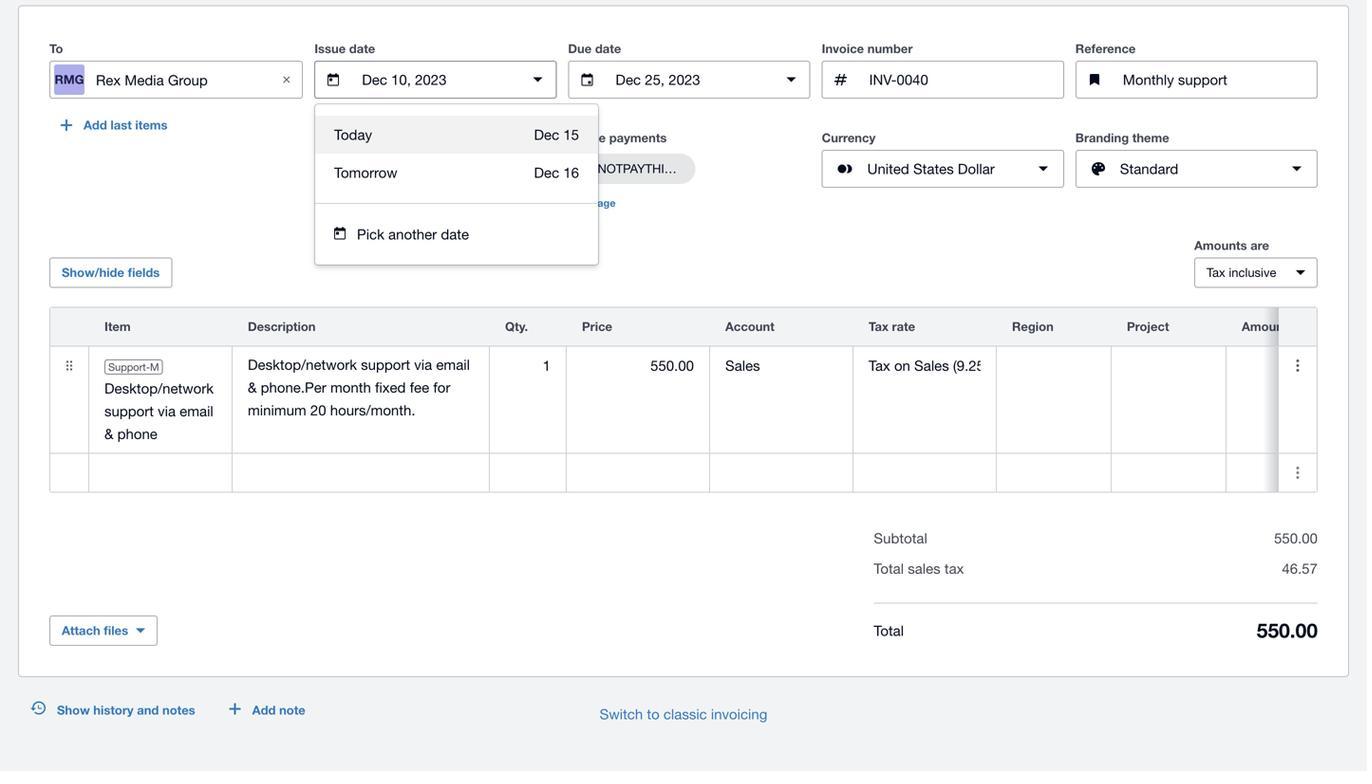 Task type: vqa. For each thing, say whether or not it's contained in the screenshot.
the rightmost the date
yes



Task type: locate. For each thing, give the bounding box(es) containing it.
drag and drop line image
[[50, 347, 88, 385]]

tax inside popup button
[[1207, 265, 1225, 280]]

1 more date options image from the left
[[519, 61, 557, 99]]

add inside add last items button
[[84, 118, 107, 133]]

desktop/network
[[104, 380, 214, 397]]

1 description text field from the top
[[233, 347, 489, 429]]

Price field
[[567, 348, 709, 384], [567, 455, 709, 491]]

550.00 down 46.57
[[1257, 619, 1318, 643]]

rmg
[[55, 72, 84, 87]]

0 vertical spatial description text field
[[233, 347, 489, 429]]

none field inventory item
[[89, 454, 232, 492]]

list box
[[315, 105, 598, 203]]

add
[[84, 118, 107, 133], [252, 704, 276, 718]]

reference
[[1076, 41, 1136, 56]]

date for due date
[[595, 41, 621, 56]]

attach files button
[[49, 616, 158, 647]]

tax inclusive button
[[1194, 258, 1318, 288]]

theme
[[1132, 131, 1169, 145]]

tax down amounts
[[1207, 265, 1225, 280]]

0 vertical spatial total
[[874, 561, 904, 577]]

support-
[[108, 361, 150, 374]]

branding
[[1076, 131, 1129, 145]]

1 vertical spatial description text field
[[233, 455, 489, 491]]

Amount field
[[1227, 348, 1367, 384], [1227, 455, 1367, 491]]

None field
[[89, 347, 232, 453], [710, 347, 853, 385], [854, 347, 996, 385], [997, 347, 1111, 385], [1112, 347, 1226, 385], [89, 454, 232, 492], [89, 347, 232, 453]]

dec
[[534, 126, 559, 143], [534, 164, 559, 181]]

2 quantity field from the top
[[490, 455, 566, 491]]

550.00
[[1274, 530, 1318, 547], [1257, 619, 1318, 643]]

1 price field from the top
[[567, 348, 709, 384]]

more date options image for issue date
[[519, 61, 557, 99]]

tax inside invoice line item list element
[[869, 320, 889, 334]]

1 vertical spatial quantity field
[[490, 455, 566, 491]]

list box containing today
[[315, 105, 598, 203]]

united
[[867, 161, 909, 177]]

last
[[111, 118, 132, 133]]

group
[[315, 105, 598, 265]]

tax for tax rate
[[869, 320, 889, 334]]

2 amount field from the top
[[1227, 455, 1367, 491]]

more line item options image
[[1279, 454, 1317, 492]]

tax
[[1207, 265, 1225, 280], [869, 320, 889, 334]]

date
[[349, 41, 375, 56], [595, 41, 621, 56], [441, 226, 469, 243]]

1 horizontal spatial tax
[[1207, 265, 1225, 280]]

region
[[1012, 320, 1054, 334]]

0 vertical spatial amount field
[[1227, 348, 1367, 384]]

1 horizontal spatial add
[[252, 704, 276, 718]]

0 horizontal spatial tax
[[869, 320, 889, 334]]

quantity field for price field for "description" text field related to more line item options icon
[[490, 455, 566, 491]]

1 vertical spatial add
[[252, 704, 276, 718]]

m
[[150, 361, 159, 374]]

Description text field
[[233, 347, 489, 429], [233, 455, 489, 491]]

close image
[[268, 61, 306, 99]]

0 vertical spatial tax
[[1207, 265, 1225, 280]]

none field project-autocompleter
[[1112, 347, 1226, 385]]

date right the due
[[595, 41, 621, 56]]

0 horizontal spatial date
[[349, 41, 375, 56]]

project-autocompleter text field
[[1112, 348, 1226, 384]]

0 vertical spatial dec
[[534, 126, 559, 143]]

2 total from the top
[[874, 623, 904, 639]]

2 more date options image from the left
[[772, 61, 810, 99]]

1 vertical spatial tax
[[869, 320, 889, 334]]

tax for tax inclusive
[[1207, 265, 1225, 280]]

total
[[874, 561, 904, 577], [874, 623, 904, 639]]

1 vertical spatial total
[[874, 623, 904, 639]]

total down total sales tax
[[874, 623, 904, 639]]

price field for "description" text field related to more line item options icon
[[567, 455, 709, 491]]

2 price field from the top
[[567, 455, 709, 491]]

none field tax rate
[[854, 347, 996, 385]]

email
[[180, 403, 213, 420]]

1 amount field from the top
[[1227, 348, 1367, 384]]

item
[[104, 320, 131, 334]]

add inside add note button
[[252, 704, 276, 718]]

group
[[168, 72, 208, 88]]

&
[[104, 426, 113, 443]]

2 horizontal spatial date
[[595, 41, 621, 56]]

1 vertical spatial dec
[[534, 164, 559, 181]]

date right the issue
[[349, 41, 375, 56]]

switch
[[600, 706, 643, 723]]

pick another date
[[357, 226, 469, 243]]

none field the tracking-categories-autocompleter
[[997, 347, 1111, 385]]

manage button
[[568, 192, 623, 215]]

more line item options image
[[1279, 347, 1317, 385]]

1 horizontal spatial date
[[441, 226, 469, 243]]

media
[[125, 72, 164, 88]]

dec left 16
[[534, 164, 559, 181]]

show history and notes button
[[19, 696, 207, 726]]

tax left rate
[[869, 320, 889, 334]]

add left "last" at the left top of page
[[84, 118, 107, 133]]

dec for dec 15
[[534, 126, 559, 143]]

1 horizontal spatial more date options image
[[772, 61, 810, 99]]

Issue date text field
[[360, 62, 511, 98]]

more line item options element
[[1279, 308, 1317, 346]]

total sales tax
[[874, 561, 964, 577]]

sales
[[908, 561, 941, 577]]

1 vertical spatial price field
[[567, 455, 709, 491]]

date right another
[[441, 226, 469, 243]]

0 horizontal spatial add
[[84, 118, 107, 133]]

0 horizontal spatial more date options image
[[519, 61, 557, 99]]

files
[[104, 624, 128, 639]]

add for add last items
[[84, 118, 107, 133]]

standard
[[1120, 161, 1178, 177]]

price
[[582, 320, 612, 334]]

description text field for more line item options image at the top
[[233, 347, 489, 429]]

branding theme
[[1076, 131, 1169, 145]]

1 total from the top
[[874, 561, 904, 577]]

15
[[563, 126, 579, 143]]

more date options image
[[519, 61, 557, 99], [772, 61, 810, 99]]

account
[[725, 320, 775, 334]]

dec for dec 16
[[534, 164, 559, 181]]

0 vertical spatial add
[[84, 118, 107, 133]]

Quantity field
[[490, 348, 566, 384], [490, 455, 566, 491]]

and
[[137, 704, 159, 718]]

tax inclusive
[[1207, 265, 1276, 280]]

0 vertical spatial 550.00
[[1274, 530, 1318, 547]]

manage
[[576, 197, 616, 209]]

2 dec from the top
[[534, 164, 559, 181]]

1 dec from the top
[[534, 126, 559, 143]]

dec left the 15
[[534, 126, 559, 143]]

pick another date button
[[315, 216, 598, 254]]

show history and notes
[[57, 704, 195, 718]]

standard button
[[1076, 150, 1318, 188]]

0 vertical spatial quantity field
[[490, 348, 566, 384]]

2 description text field from the top
[[233, 455, 489, 491]]

add left note
[[252, 704, 276, 718]]

1 quantity field from the top
[[490, 348, 566, 384]]

total down subtotal
[[874, 561, 904, 577]]

tomorrow
[[334, 164, 397, 181]]

united states dollar
[[867, 161, 995, 177]]

1 vertical spatial amount field
[[1227, 455, 1367, 491]]

payments
[[609, 131, 667, 145]]

invoice line item list element
[[49, 307, 1367, 493]]

amount
[[1242, 320, 1288, 334]]

subtotal
[[874, 530, 927, 547]]

number
[[868, 41, 913, 56]]

0 vertical spatial price field
[[567, 348, 709, 384]]

are
[[1251, 238, 1269, 253]]

more date options image for due date
[[772, 61, 810, 99]]

550.00 up 46.57
[[1274, 530, 1318, 547]]

add last items
[[84, 118, 168, 133]]



Task type: describe. For each thing, give the bounding box(es) containing it.
rex
[[96, 72, 121, 88]]

fields
[[128, 265, 160, 280]]

quantity field for price field associated with "description" text field for more line item options image at the top
[[490, 348, 566, 384]]

states
[[913, 161, 954, 177]]

total for total
[[874, 623, 904, 639]]

another
[[388, 226, 437, 243]]

tax
[[945, 561, 964, 577]]

description
[[248, 320, 316, 334]]

group containing today
[[315, 105, 598, 265]]

add note button
[[218, 696, 317, 726]]

phone
[[117, 426, 157, 443]]

rate
[[892, 320, 915, 334]]

issue date
[[314, 41, 375, 56]]

notes
[[162, 704, 195, 718]]

note
[[279, 704, 306, 718]]

show
[[57, 704, 90, 718]]

show/hide
[[62, 265, 124, 280]]

amount field for more line item options image at the top
[[1227, 348, 1367, 384]]

history
[[93, 704, 134, 718]]

Invoice number text field
[[867, 62, 1063, 98]]

project
[[1127, 320, 1169, 334]]

to
[[49, 41, 63, 56]]

attach
[[62, 624, 100, 639]]

rex media group
[[96, 72, 208, 88]]

dollar
[[958, 161, 995, 177]]

show/hide fields
[[62, 265, 160, 280]]

via
[[158, 403, 176, 420]]

invoice
[[822, 41, 864, 56]]

tracking-categories-autocompleter text field
[[997, 348, 1111, 384]]

inclusive
[[1229, 265, 1276, 280]]

tax rate
[[869, 320, 915, 334]]

support-m desktop/network support via email & phone
[[104, 361, 214, 443]]

Reference text field
[[1121, 62, 1317, 98]]

online
[[568, 131, 606, 145]]

46.57
[[1282, 561, 1318, 577]]

total for total sales tax
[[874, 561, 904, 577]]

none field account
[[710, 347, 853, 385]]

today
[[334, 126, 372, 143]]

to
[[647, 706, 660, 723]]

date inside button
[[441, 226, 469, 243]]

switch to classic invoicing
[[600, 706, 767, 723]]

show/hide fields button
[[49, 258, 172, 288]]

qty.
[[505, 320, 528, 334]]

add last items button
[[49, 110, 179, 141]]

16
[[563, 164, 579, 181]]

date for issue date
[[349, 41, 375, 56]]

invoice number element
[[822, 61, 1064, 99]]

dec 15
[[534, 126, 579, 143]]

Tax rate text field
[[854, 348, 996, 384]]

dec 16
[[534, 164, 579, 181]]

add note
[[252, 704, 306, 718]]

description text field for more line item options icon
[[233, 455, 489, 491]]

Due date text field
[[614, 62, 765, 98]]

Inventory item text field
[[89, 455, 232, 491]]

due
[[568, 41, 592, 56]]

due date
[[568, 41, 621, 56]]

invoice number
[[822, 41, 913, 56]]

currency
[[822, 131, 876, 145]]

items
[[135, 118, 168, 133]]

united states dollar button
[[822, 150, 1064, 188]]

Account text field
[[710, 348, 853, 384]]

1 vertical spatial 550.00
[[1257, 619, 1318, 643]]

online payments
[[568, 131, 667, 145]]

issue
[[314, 41, 346, 56]]

attach files
[[62, 624, 128, 639]]

add for add note
[[252, 704, 276, 718]]

support
[[104, 403, 154, 420]]

classic
[[664, 706, 707, 723]]

amount field for more line item options icon
[[1227, 455, 1367, 491]]

price field for "description" text field for more line item options image at the top
[[567, 348, 709, 384]]

amounts
[[1194, 238, 1247, 253]]

amounts are
[[1194, 238, 1269, 253]]

pick
[[357, 226, 384, 243]]

switch to classic invoicing button
[[585, 696, 783, 734]]

invoicing
[[711, 706, 767, 723]]



